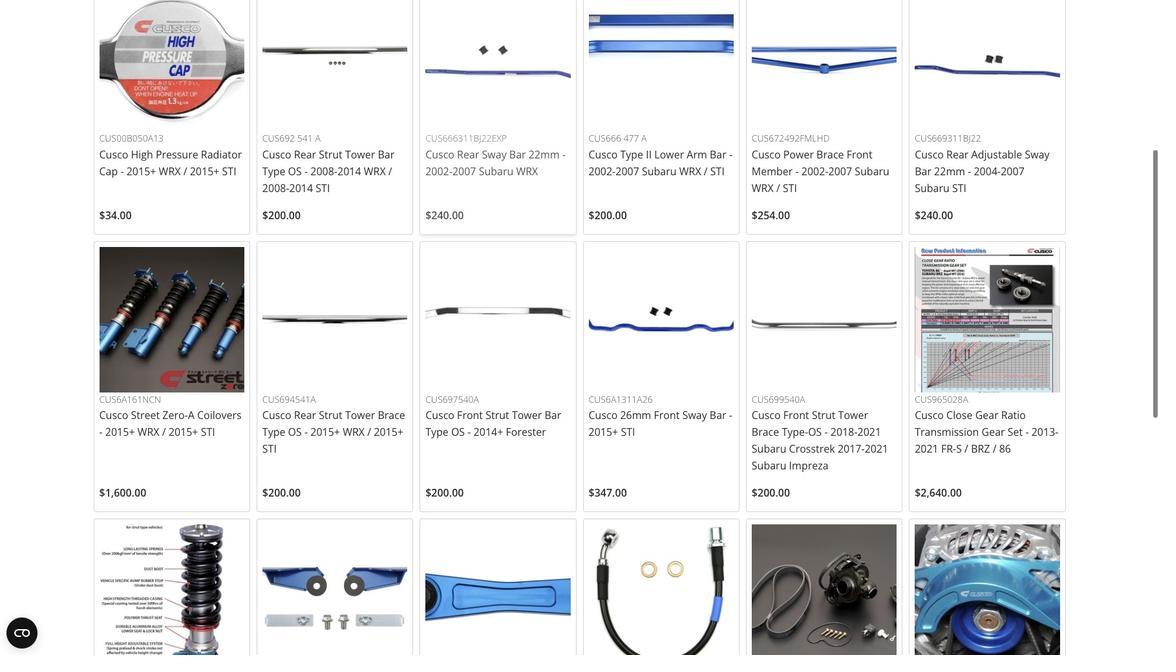 Task type: locate. For each thing, give the bounding box(es) containing it.
front down cus697540a
[[457, 408, 483, 422]]

0 horizontal spatial 22mm
[[529, 148, 560, 162]]

2007 down the adjustable
[[1001, 164, 1025, 179]]

a left "coilovers"
[[188, 408, 195, 422]]

cusco inside cus666311bj22exp cusco rear sway bar 22mm - 2002-2007 subaru wrx
[[426, 148, 455, 162]]

cus697 540 a cusco front strut tower bar type os - 2014+ forester, image
[[426, 247, 571, 392]]

type down cus694541a
[[262, 425, 285, 439]]

a right 541 on the top
[[315, 132, 321, 144]]

$240.00
[[426, 208, 464, 223], [915, 208, 953, 223]]

tower inside cus692 541 a cusco rear strut tower bar type os - 2008-2014 wrx / 2008-2014 sti
[[345, 148, 375, 162]]

2021
[[858, 425, 881, 439], [865, 442, 889, 456], [915, 442, 939, 456]]

strut inside the cus694541a cusco rear strut tower brace type os - 2015+ wrx / 2015+ sti
[[319, 408, 343, 422]]

brace
[[817, 148, 844, 162], [378, 408, 405, 422], [752, 425, 779, 439]]

2008-
[[311, 164, 338, 179], [262, 181, 289, 195]]

sway right 26mm
[[683, 408, 707, 422]]

os down cus694541a
[[288, 425, 302, 439]]

$200.00
[[262, 208, 301, 223], [589, 208, 627, 223], [262, 486, 301, 500], [426, 486, 464, 500], [752, 486, 790, 500]]

0 horizontal spatial sway
[[482, 148, 507, 162]]

wrx inside cus666 477 a cusco type ii lower arm bar - 2002-2007 subaru wrx / sti
[[679, 164, 701, 179]]

sway inside cus669311bj22 cusco rear adjustable sway bar 22mm - 2004-2007 subaru sti
[[1025, 148, 1050, 162]]

1 horizontal spatial 22mm
[[934, 164, 965, 179]]

bar inside cus6a1311a26 cusco 26mm front sway bar - 2015+ sti
[[710, 408, 727, 422]]

close
[[947, 408, 973, 422]]

gear left ratio
[[975, 408, 999, 422]]

/ inside the cus694541a cusco rear strut tower brace type os - 2015+ wrx / 2015+ sti
[[367, 425, 371, 439]]

type down cus692
[[262, 164, 285, 179]]

cusco inside cus672492fmlhd cusco power brace front member - 2002-2007 subaru wrx / sti
[[752, 148, 781, 162]]

cus965028a cusco close gear ratio transmission gear set - 2013- 2021 fr-s / brz / 86
[[915, 393, 1059, 456]]

sway for cusco 26mm front sway bar - 2015+ sti
[[683, 408, 707, 422]]

os
[[288, 164, 302, 179], [288, 425, 302, 439], [808, 425, 822, 439], [451, 425, 465, 439]]

sway inside cus6a1311a26 cusco 26mm front sway bar - 2015+ sti
[[683, 408, 707, 422]]

477
[[624, 132, 639, 144]]

street
[[131, 408, 160, 422]]

2002- down cus666311bj22exp
[[426, 164, 453, 179]]

subaru
[[642, 164, 677, 179], [855, 164, 890, 179], [479, 164, 514, 179], [915, 181, 950, 195], [752, 442, 787, 456], [752, 459, 787, 473]]

cusco inside cus6a161ncn cusco street zero-a coilovers - 2015+ wrx / 2015+ sti
[[99, 408, 128, 422]]

cusco for cusco close gear ratio transmission gear set - 2013- 2021 fr-s / brz / 86
[[915, 408, 944, 422]]

subaru inside cus672492fmlhd cusco power brace front member - 2002-2007 subaru wrx / sti
[[855, 164, 890, 179]]

2 $240.00 from the left
[[915, 208, 953, 223]]

2008- down 541 on the top
[[311, 164, 338, 179]]

- inside cus666 477 a cusco type ii lower arm bar - 2002-2007 subaru wrx / sti
[[729, 148, 733, 162]]

2007 inside cus666311bj22exp cusco rear sway bar 22mm - 2002-2007 subaru wrx
[[453, 164, 476, 179]]

cusco for cusco street zero-a coilovers - 2015+ wrx / 2015+ sti
[[99, 408, 128, 422]]

-
[[729, 148, 733, 162], [562, 148, 566, 162], [121, 164, 124, 179], [305, 164, 308, 179], [796, 164, 799, 179], [968, 164, 971, 179], [729, 408, 733, 422], [99, 425, 103, 439], [305, 425, 308, 439], [825, 425, 828, 439], [468, 425, 471, 439], [1026, 425, 1029, 439]]

2014
[[338, 164, 361, 179], [289, 181, 313, 195]]

cusco down cus697540a
[[426, 408, 455, 422]]

2015+ inside cus6a1311a26 cusco 26mm front sway bar - 2015+ sti
[[589, 425, 618, 439]]

type inside cus666 477 a cusco type ii lower arm bar - 2002-2007 subaru wrx / sti
[[620, 148, 643, 162]]

cus699540a
[[752, 393, 805, 405]]

2 2007 from the left
[[829, 164, 852, 179]]

forester
[[506, 425, 546, 439]]

22mm
[[529, 148, 560, 162], [934, 164, 965, 179]]

os up crosstrek
[[808, 425, 822, 439]]

rear down cus669311bj22
[[947, 148, 969, 162]]

wrx inside cus6a161ncn cusco street zero-a coilovers - 2015+ wrx / 2015+ sti
[[138, 425, 159, 439]]

os inside the cus694541a cusco rear strut tower brace type os - 2015+ wrx / 2015+ sti
[[288, 425, 302, 439]]

cus669 311 bj22 cusco rear adjustable sway bar 22mm - 2004-2007 subaru sti, image
[[915, 0, 1060, 132]]

cusco up member
[[752, 148, 781, 162]]

1 vertical spatial 2008-
[[262, 181, 289, 195]]

cusco down cus669311bj22
[[915, 148, 944, 162]]

sti
[[222, 164, 236, 179], [711, 164, 725, 179], [316, 181, 330, 195], [783, 181, 797, 195], [952, 181, 967, 195], [201, 425, 215, 439], [621, 425, 635, 439], [262, 442, 277, 456]]

2 horizontal spatial a
[[642, 132, 647, 144]]

- inside cus6a161ncn cusco street zero-a coilovers - 2015+ wrx / 2015+ sti
[[99, 425, 103, 439]]

a right 477
[[642, 132, 647, 144]]

26mm
[[620, 408, 651, 422]]

cusco inside cus697540a cusco front strut tower bar type os - 2014+ forester
[[426, 408, 455, 422]]

cusco for cusco front strut tower bar type os - 2014+ forester
[[426, 408, 455, 422]]

cus6a1 61p cn cusco street zero coilovers - 2015+ wrx / 2015+ sti, image
[[99, 525, 244, 655]]

bar
[[378, 148, 395, 162], [710, 148, 727, 162], [509, 148, 526, 162], [915, 164, 932, 179], [710, 408, 727, 422], [545, 408, 561, 422]]

os for cusco front strut tower bar type os - 2014+ forester
[[451, 425, 465, 439]]

rear for cusco rear sway bar 22mm - 2002-2007 subaru wrx
[[457, 148, 479, 162]]

2007 inside cus672492fmlhd cusco power brace front member - 2002-2007 subaru wrx / sti
[[829, 164, 852, 179]]

front right 26mm
[[654, 408, 680, 422]]

os inside cus692 541 a cusco rear strut tower bar type os - 2008-2014 wrx / 2008-2014 sti
[[288, 164, 302, 179]]

1 horizontal spatial $240.00
[[915, 208, 953, 223]]

2018-
[[831, 425, 858, 439]]

2008- down cus692
[[262, 181, 289, 195]]

1 vertical spatial brace
[[378, 408, 405, 422]]

2021 inside cus965028a cusco close gear ratio transmission gear set - 2013- 2021 fr-s / brz / 86
[[915, 442, 939, 456]]

cusco up cap
[[99, 148, 128, 162]]

cus6a1311a26 cusco 26mm front sway bar - 2015+ sti
[[589, 393, 733, 439]]

$200.00 for cusco type ii lower arm bar - 2002-2007 subaru wrx / sti
[[589, 208, 627, 223]]

cus6a1 911 ps cusco pitch stop mount billet aluminum w/ hd rubber blue - 15+ wrx / sti / 14-18 forester, image
[[426, 525, 571, 655]]

adjustable
[[972, 148, 1023, 162]]

os inside the cus699540a cusco front strut tower brace type-os  - 2018-2021 subaru crosstrek 2017-2021 subaru impreza
[[808, 425, 822, 439]]

2002- inside cus666311bj22exp cusco rear sway bar 22mm - 2002-2007 subaru wrx
[[426, 164, 453, 179]]

cusco down cus666311bj22exp
[[426, 148, 455, 162]]

sti inside cus692 541 a cusco rear strut tower bar type os - 2008-2014 wrx / 2008-2014 sti
[[316, 181, 330, 195]]

os left 2014+
[[451, 425, 465, 439]]

0 horizontal spatial a
[[188, 408, 195, 422]]

2 horizontal spatial 2002-
[[802, 164, 829, 179]]

s
[[956, 442, 962, 456]]

front
[[847, 148, 873, 162], [654, 408, 680, 422], [784, 408, 809, 422], [457, 408, 483, 422]]

$254.00
[[752, 208, 790, 223]]

2002- down power
[[802, 164, 829, 179]]

cus692 541 a cusco rear strut tower bar type os - 2008-2014 wrx / 2008-2014 sti
[[262, 132, 395, 195]]

type down 477
[[620, 148, 643, 162]]

cus965 731 na cusco electric water pump (na) - 2013+ ft86, image
[[752, 525, 897, 655]]

cusco for cusco front strut tower brace type-os  - 2018-2021 subaru crosstrek 2017-2021 subaru impreza
[[752, 408, 781, 422]]

1 horizontal spatial sway
[[683, 408, 707, 422]]

2 vertical spatial brace
[[752, 425, 779, 439]]

tower inside the cus699540a cusco front strut tower brace type-os  - 2018-2021 subaru crosstrek 2017-2021 subaru impreza
[[838, 408, 868, 422]]

cus00b 050 a13 cusco high pressure radiator cap - 2015+ wrx  / 2015+ sti, image
[[99, 0, 244, 132]]

- inside cus697540a cusco front strut tower bar type os - 2014+ forester
[[468, 425, 471, 439]]

4 2007 from the left
[[1001, 164, 1025, 179]]

cusco down cus965028a
[[915, 408, 944, 422]]

cusco down "cus6a161ncn"
[[99, 408, 128, 422]]

2002- down cus666
[[589, 164, 616, 179]]

rear inside the cus694541a cusco rear strut tower brace type os - 2015+ wrx / 2015+ sti
[[294, 408, 316, 422]]

3 2007 from the left
[[453, 164, 476, 179]]

cusco for cusco power brace front member - 2002-2007 subaru wrx / sti
[[752, 148, 781, 162]]

0 horizontal spatial brace
[[378, 408, 405, 422]]

1 horizontal spatial 2002-
[[589, 164, 616, 179]]

0 horizontal spatial $240.00
[[426, 208, 464, 223]]

sway right the adjustable
[[1025, 148, 1050, 162]]

cusco for cusco rear sway bar 22mm - 2002-2007 subaru wrx
[[426, 148, 455, 162]]

front up type-
[[784, 408, 809, 422]]

type-
[[782, 425, 808, 439]]

subaru inside cus666311bj22exp cusco rear sway bar 22mm - 2002-2007 subaru wrx
[[479, 164, 514, 179]]

cus672492fmlhd
[[752, 132, 830, 144]]

2007
[[616, 164, 639, 179], [829, 164, 852, 179], [453, 164, 476, 179], [1001, 164, 1025, 179]]

2 horizontal spatial brace
[[817, 148, 844, 162]]

subaru inside cus666 477 a cusco type ii lower arm bar - 2002-2007 subaru wrx / sti
[[642, 164, 677, 179]]

wrx
[[159, 164, 181, 179], [364, 164, 386, 179], [679, 164, 701, 179], [516, 164, 538, 179], [752, 181, 774, 195], [138, 425, 159, 439], [343, 425, 365, 439]]

rear down cus666311bj22exp
[[457, 148, 479, 162]]

open widget image
[[6, 618, 38, 649]]

$2,640.00
[[915, 486, 962, 500]]

wrx inside cus00b050a13 cusco high pressure radiator cap - 2015+ wrx  / 2015+ sti
[[159, 164, 181, 179]]

pressure
[[156, 148, 198, 162]]

1 2007 from the left
[[616, 164, 639, 179]]

cus694 541 a cusco rear strut tower brace type os - 2015+ wrx / 2015+ sti, image
[[262, 247, 407, 392]]

2002- inside cus672492fmlhd cusco power brace front member - 2002-2007 subaru wrx / sti
[[802, 164, 829, 179]]

cusco inside cus965028a cusco close gear ratio transmission gear set - 2013- 2021 fr-s / brz / 86
[[915, 408, 944, 422]]

cusco down cus666
[[589, 148, 618, 162]]

$240.00 for cusco rear adjustable sway bar 22mm - 2004-2007 subaru sti
[[915, 208, 953, 223]]

cusco inside cus00b050a13 cusco high pressure radiator cap - 2015+ wrx  / 2015+ sti
[[99, 148, 128, 162]]

2002-
[[589, 164, 616, 179], [802, 164, 829, 179], [426, 164, 453, 179]]

cusco down cus694541a
[[262, 408, 291, 422]]

0 vertical spatial brace
[[817, 148, 844, 162]]

1 horizontal spatial 2008-
[[311, 164, 338, 179]]

gear up '86'
[[982, 425, 1005, 439]]

/
[[183, 164, 187, 179], [388, 164, 392, 179], [704, 164, 708, 179], [776, 181, 780, 195], [162, 425, 166, 439], [367, 425, 371, 439], [965, 442, 969, 456], [993, 442, 997, 456]]

2007 down cus666311bj22exp
[[453, 164, 476, 179]]

tower for cusco front strut tower bar type os - 2014+ forester
[[512, 408, 542, 422]]

cus6a1 311 a26 cusco 26mm front sway bar - 2015+ sti, image
[[589, 247, 734, 392]]

type inside the cus694541a cusco rear strut tower brace type os - 2015+ wrx / 2015+ sti
[[262, 425, 285, 439]]

a inside cus692 541 a cusco rear strut tower bar type os - 2008-2014 wrx / 2008-2014 sti
[[315, 132, 321, 144]]

0 horizontal spatial 2014
[[289, 181, 313, 195]]

1 horizontal spatial a
[[315, 132, 321, 144]]

cusco down cus6a1311a26
[[589, 408, 618, 422]]

brace for cusco front strut tower brace type-os  - 2018-2021 subaru crosstrek 2017-2021 subaru impreza
[[752, 425, 779, 439]]

1 vertical spatial 22mm
[[934, 164, 965, 179]]

cus672 492 fmlhd cusco power brace front member - subaru models (inc. 2002-2007 wrx/sti), image
[[752, 0, 897, 132]]

brace inside the cus694541a cusco rear strut tower brace type os - 2015+ wrx / 2015+ sti
[[378, 408, 405, 422]]

arm
[[687, 148, 707, 162]]

rear
[[294, 148, 316, 162], [457, 148, 479, 162], [947, 148, 969, 162], [294, 408, 316, 422]]

sway down cus666311bj22exp
[[482, 148, 507, 162]]

2007 down cus672492fmlhd
[[829, 164, 852, 179]]

cusco for cusco rear adjustable sway bar 22mm - 2004-2007 subaru sti
[[915, 148, 944, 162]]

rear down cus694541a
[[294, 408, 316, 422]]

$347.00
[[589, 486, 627, 500]]

os inside cus697540a cusco front strut tower bar type os - 2014+ forester
[[451, 425, 465, 439]]

cus697540a
[[426, 393, 479, 405]]

2002- for cusco rear sway bar 22mm - 2002-2007 subaru wrx
[[426, 164, 453, 179]]

brace inside the cus699540a cusco front strut tower brace type-os  - 2018-2021 subaru crosstrek 2017-2021 subaru impreza
[[752, 425, 779, 439]]

sti inside the cus694541a cusco rear strut tower brace type os - 2015+ wrx / 2015+ sti
[[262, 442, 277, 456]]

3 2002- from the left
[[426, 164, 453, 179]]

2 horizontal spatial sway
[[1025, 148, 1050, 162]]

1 horizontal spatial brace
[[752, 425, 779, 439]]

strut inside cus697540a cusco front strut tower bar type os - 2014+ forester
[[486, 408, 509, 422]]

cus669311bj22
[[915, 132, 981, 144]]

cusco for cusco rear strut tower brace type os - 2015+ wrx / 2015+ sti
[[262, 408, 291, 422]]

cus6a161ncn cusco street zero-a coilovers - 2015+ wrx / 2015+ sti
[[99, 393, 242, 439]]

- inside cus965028a cusco close gear ratio transmission gear set - 2013- 2021 fr-s / brz / 86
[[1026, 425, 1029, 439]]

cusco
[[99, 148, 128, 162], [262, 148, 291, 162], [589, 148, 618, 162], [752, 148, 781, 162], [426, 148, 455, 162], [915, 148, 944, 162], [99, 408, 128, 422], [262, 408, 291, 422], [589, 408, 618, 422], [752, 408, 781, 422], [426, 408, 455, 422], [915, 408, 944, 422]]

a inside cus666 477 a cusco type ii lower arm bar - 2002-2007 subaru wrx / sti
[[642, 132, 647, 144]]

cusco down cus699540a
[[752, 408, 781, 422]]

a
[[315, 132, 321, 144], [642, 132, 647, 144], [188, 408, 195, 422]]

cusco inside cus6a1311a26 cusco 26mm front sway bar - 2015+ sti
[[589, 408, 618, 422]]

type inside cus692 541 a cusco rear strut tower bar type os - 2008-2014 wrx / 2008-2014 sti
[[262, 164, 285, 179]]

lower
[[655, 148, 684, 162]]

cusco down cus692
[[262, 148, 291, 162]]

cusco inside cus692 541 a cusco rear strut tower bar type os - 2008-2014 wrx / 2008-2014 sti
[[262, 148, 291, 162]]

rear for cusco rear adjustable sway bar 22mm - 2004-2007 subaru sti
[[947, 148, 969, 162]]

0 vertical spatial gear
[[975, 408, 999, 422]]

2014+
[[474, 425, 503, 439]]

0 horizontal spatial 2002-
[[426, 164, 453, 179]]

2015+
[[127, 164, 156, 179], [190, 164, 219, 179], [105, 425, 135, 439], [169, 425, 198, 439], [311, 425, 340, 439], [374, 425, 403, 439], [589, 425, 618, 439]]

rear inside cus666311bj22exp cusco rear sway bar 22mm - 2002-2007 subaru wrx
[[457, 148, 479, 162]]

$1,600.00
[[99, 486, 146, 500]]

tower
[[345, 148, 375, 162], [345, 408, 375, 422], [838, 408, 868, 422], [512, 408, 542, 422]]

tower inside the cus694541a cusco rear strut tower brace type os - 2015+ wrx / 2015+ sti
[[345, 408, 375, 422]]

type
[[620, 148, 643, 162], [262, 164, 285, 179], [262, 425, 285, 439], [426, 425, 449, 439]]

sway
[[482, 148, 507, 162], [1025, 148, 1050, 162], [683, 408, 707, 422]]

zero-
[[162, 408, 188, 422]]

cusco for cusco high pressure radiator cap - 2015+ wrx  / 2015+ sti
[[99, 148, 128, 162]]

impreza
[[789, 459, 829, 473]]

front inside cus697540a cusco front strut tower bar type os - 2014+ forester
[[457, 408, 483, 422]]

rear down 541 on the top
[[294, 148, 316, 162]]

strut inside the cus699540a cusco front strut tower brace type-os  - 2018-2021 subaru crosstrek 2017-2021 subaru impreza
[[812, 408, 836, 422]]

2021 up 2017-
[[858, 425, 881, 439]]

cusco inside the cus694541a cusco rear strut tower brace type os - 2015+ wrx / 2015+ sti
[[262, 408, 291, 422]]

front right power
[[847, 148, 873, 162]]

a inside cus6a161ncn cusco street zero-a coilovers - 2015+ wrx / 2015+ sti
[[188, 408, 195, 422]]

cus6a161ncn
[[99, 393, 161, 405]]

2007 down 477
[[616, 164, 639, 179]]

cus666
[[589, 132, 621, 144]]

- inside cus669311bj22 cusco rear adjustable sway bar 22mm - 2004-2007 subaru sti
[[968, 164, 971, 179]]

power
[[784, 148, 814, 162]]

cusco inside the cus699540a cusco front strut tower brace type-os  - 2018-2021 subaru crosstrek 2017-2021 subaru impreza
[[752, 408, 781, 422]]

0 horizontal spatial 2008-
[[262, 181, 289, 195]]

sti inside cus6a1311a26 cusco 26mm front sway bar - 2015+ sti
[[621, 425, 635, 439]]

1 vertical spatial 2014
[[289, 181, 313, 195]]

0 vertical spatial 22mm
[[529, 148, 560, 162]]

$34.00
[[99, 208, 132, 223]]

2 2002- from the left
[[802, 164, 829, 179]]

cusco inside cus669311bj22 cusco rear adjustable sway bar 22mm - 2004-2007 subaru sti
[[915, 148, 944, 162]]

strut inside cus692 541 a cusco rear strut tower bar type os - 2008-2014 wrx / 2008-2014 sti
[[319, 148, 343, 162]]

os down 541 on the top
[[288, 164, 302, 179]]

rear inside cus669311bj22 cusco rear adjustable sway bar 22mm - 2004-2007 subaru sti
[[947, 148, 969, 162]]

type down cus697540a
[[426, 425, 449, 439]]

/ inside cus6a161ncn cusco street zero-a coilovers - 2015+ wrx / 2015+ sti
[[162, 425, 166, 439]]

gear
[[975, 408, 999, 422], [982, 425, 1005, 439]]

1 2002- from the left
[[589, 164, 616, 179]]

strut
[[319, 148, 343, 162], [319, 408, 343, 422], [812, 408, 836, 422], [486, 408, 509, 422]]

type inside cus697540a cusco front strut tower bar type os - 2014+ forester
[[426, 425, 449, 439]]

/ inside cus672492fmlhd cusco power brace front member - 2002-2007 subaru wrx / sti
[[776, 181, 780, 195]]

member
[[752, 164, 793, 179]]

1 horizontal spatial 2014
[[338, 164, 361, 179]]

sti inside cus672492fmlhd cusco power brace front member - 2002-2007 subaru wrx / sti
[[783, 181, 797, 195]]

2002- for cusco power brace front member - 2002-2007 subaru wrx / sti
[[802, 164, 829, 179]]

tower inside cus697540a cusco front strut tower bar type os - 2014+ forester
[[512, 408, 542, 422]]

wrx inside cus666311bj22exp cusco rear sway bar 22mm - 2002-2007 subaru wrx
[[516, 164, 538, 179]]

1 $240.00 from the left
[[426, 208, 464, 223]]

2021 left fr-
[[915, 442, 939, 456]]



Task type: vqa. For each thing, say whether or not it's contained in the screenshot.


Task type: describe. For each thing, give the bounding box(es) containing it.
bar inside cus666311bj22exp cusco rear sway bar 22mm - 2002-2007 subaru wrx
[[509, 148, 526, 162]]

cus692
[[262, 132, 295, 144]]

subaru inside cus669311bj22 cusco rear adjustable sway bar 22mm - 2004-2007 subaru sti
[[915, 181, 950, 195]]

cus6a1 61n cn cusco street zero-a coilovers - 2015+ wrx / 2015+ sti, image
[[99, 247, 244, 392]]

os for cusco rear strut tower brace type os - 2015+ wrx / 2015+ sti
[[288, 425, 302, 439]]

/ inside cus692 541 a cusco rear strut tower bar type os - 2008-2014 wrx / 2008-2014 sti
[[388, 164, 392, 179]]

a for type
[[642, 132, 647, 144]]

a for rear
[[315, 132, 321, 144]]

sti inside cus6a161ncn cusco street zero-a coilovers - 2015+ wrx / 2015+ sti
[[201, 425, 215, 439]]

2021 for cusco front strut tower brace type-os  - 2018-2021 subaru crosstrek 2017-2021 subaru impreza
[[858, 425, 881, 439]]

cusco inside cus666 477 a cusco type ii lower arm bar - 2002-2007 subaru wrx / sti
[[589, 148, 618, 162]]

cus965 026 a cusco steering rack reinforcement stay - 2013+ ft86, image
[[262, 525, 407, 655]]

brace for cusco rear strut tower brace type os - 2015+ wrx / 2015+ sti
[[378, 408, 405, 422]]

sti inside cus00b050a13 cusco high pressure radiator cap - 2015+ wrx  / 2015+ sti
[[222, 164, 236, 179]]

22mm inside cus669311bj22 cusco rear adjustable sway bar 22mm - 2004-2007 subaru sti
[[934, 164, 965, 179]]

cus699540a cusco front strut tower brace type-os  - 2018-2021 subaru crosstrek 2017-2021 subaru impreza
[[752, 393, 889, 473]]

tower for cusco front strut tower brace type-os  - 2018-2021 subaru crosstrek 2017-2021 subaru impreza
[[838, 408, 868, 422]]

$200.00 for cusco front strut tower brace type-os  - 2018-2021 subaru crosstrek 2017-2021 subaru impreza
[[752, 486, 790, 500]]

2004-
[[974, 164, 1001, 179]]

brace inside cus672492fmlhd cusco power brace front member - 2002-2007 subaru wrx / sti
[[817, 148, 844, 162]]

- inside cus692 541 a cusco rear strut tower bar type os - 2008-2014 wrx / 2008-2014 sti
[[305, 164, 308, 179]]

cus666 477 a cusco type ii lower arm bar - 2002-2007 subaru wrx / sti
[[589, 132, 733, 179]]

$240.00 for cusco rear sway bar 22mm - 2002-2007 subaru wrx
[[426, 208, 464, 223]]

86
[[999, 442, 1011, 456]]

- inside cus6a1311a26 cusco 26mm front sway bar - 2015+ sti
[[729, 408, 733, 422]]

strut for cusco front strut tower brace type-os  - 2018-2021 subaru crosstrek 2017-2021 subaru impreza
[[812, 408, 836, 422]]

fr-
[[941, 442, 956, 456]]

2007 inside cus669311bj22 cusco rear adjustable sway bar 22mm - 2004-2007 subaru sti
[[1001, 164, 1025, 179]]

cus00b050a13
[[99, 132, 164, 144]]

ratio
[[1001, 408, 1026, 422]]

2002- inside cus666 477 a cusco type ii lower arm bar - 2002-2007 subaru wrx / sti
[[589, 164, 616, 179]]

wrx inside the cus694541a cusco rear strut tower brace type os - 2015+ wrx / 2015+ sti
[[343, 425, 365, 439]]

541
[[297, 132, 313, 144]]

bar inside cus666 477 a cusco type ii lower arm bar - 2002-2007 subaru wrx / sti
[[710, 148, 727, 162]]

22mm inside cus666311bj22exp cusco rear sway bar 22mm - 2002-2007 subaru wrx
[[529, 148, 560, 162]]

cap
[[99, 164, 118, 179]]

cus692 541 a cusco rear strut tower bar type os - 2014+ forester, image
[[262, 0, 407, 132]]

cus694541a
[[262, 393, 316, 405]]

wrx inside cus672492fmlhd cusco power brace front member - 2002-2007 subaru wrx / sti
[[752, 181, 774, 195]]

bar inside cus669311bj22 cusco rear adjustable sway bar 22mm - 2004-2007 subaru sti
[[915, 164, 932, 179]]

- inside the cus694541a cusco rear strut tower brace type os - 2015+ wrx / 2015+ sti
[[305, 425, 308, 439]]

0 vertical spatial 2014
[[338, 164, 361, 179]]

tower for cusco rear strut tower brace type os - 2015+ wrx / 2015+ sti
[[345, 408, 375, 422]]

cus699 540 a cusco front strut tower brace type-os, image
[[752, 247, 897, 392]]

rear inside cus692 541 a cusco rear strut tower bar type os - 2008-2014 wrx / 2008-2014 sti
[[294, 148, 316, 162]]

cus965 028 a cusco close gear ratio transmission gear set - 2013+ ft86, image
[[915, 247, 1060, 392]]

cus672492fmlhd cusco power brace front member - 2002-2007 subaru wrx / sti
[[752, 132, 890, 195]]

2007 inside cus666 477 a cusco type ii lower arm bar - 2002-2007 subaru wrx / sti
[[616, 164, 639, 179]]

bar inside cus692 541 a cusco rear strut tower bar type os - 2008-2014 wrx / 2008-2014 sti
[[378, 148, 395, 162]]

cusco for cusco 26mm front sway bar - 2015+ sti
[[589, 408, 618, 422]]

$200.00 for cusco rear strut tower bar type os - 2008-2014 wrx / 2008-2014 sti
[[262, 208, 301, 223]]

os for cusco front strut tower brace type-os  - 2018-2021 subaru crosstrek 2017-2021 subaru impreza
[[808, 425, 822, 439]]

cus697540a cusco front strut tower bar type os - 2014+ forester
[[426, 393, 561, 439]]

$200.00 for cusco front strut tower bar type os - 2014+ forester
[[426, 486, 464, 500]]

sway for cusco rear adjustable sway bar 22mm - 2004-2007 subaru sti
[[1025, 148, 1050, 162]]

front inside cus6a1311a26 cusco 26mm front sway bar - 2015+ sti
[[654, 408, 680, 422]]

cus669311bj22 cusco rear adjustable sway bar 22mm - 2004-2007 subaru sti
[[915, 132, 1050, 195]]

strut for cusco rear strut tower brace type os - 2015+ wrx / 2015+ sti
[[319, 408, 343, 422]]

1 vertical spatial gear
[[982, 425, 1005, 439]]

- inside cus666311bj22exp cusco rear sway bar 22mm - 2002-2007 subaru wrx
[[562, 148, 566, 162]]

ii
[[646, 148, 652, 162]]

2021 for cusco close gear ratio transmission gear set - 2013- 2021 fr-s / brz / 86
[[915, 442, 939, 456]]

cus666 311 bj22exp cusco rear sway bar 22mm - 2002-2007 subaru wrx, image
[[426, 0, 571, 132]]

$200.00 for cusco rear strut tower brace type os - 2015+ wrx / 2015+ sti
[[262, 486, 301, 500]]

2021 right crosstrek
[[865, 442, 889, 456]]

brz
[[971, 442, 990, 456]]

bar inside cus697540a cusco front strut tower bar type os - 2014+ forester
[[545, 408, 561, 422]]

cus666 477 a cusco type ii lower arm bar - subaru models inc. 2002-2007 wrx/sti, image
[[589, 0, 734, 132]]

high
[[131, 148, 153, 162]]

- inside the cus699540a cusco front strut tower brace type-os  - 2018-2021 subaru crosstrek 2017-2021 subaru impreza
[[825, 425, 828, 439]]

crosstrek
[[789, 442, 835, 456]]

cus965 730 c cusco aluminum alternator belt cover - 2013+ ft86, image
[[915, 525, 1060, 655]]

front inside the cus699540a cusco front strut tower brace type-os  - 2018-2021 subaru crosstrek 2017-2021 subaru impreza
[[784, 408, 809, 422]]

cus00b050a13 cusco high pressure radiator cap - 2015+ wrx  / 2015+ sti
[[99, 132, 242, 179]]

/ inside cus00b050a13 cusco high pressure radiator cap - 2015+ wrx  / 2015+ sti
[[183, 164, 187, 179]]

cus965 022 cl cusco stainless mesh clutch line - 2013+ ft86, image
[[589, 525, 734, 655]]

transmission
[[915, 425, 979, 439]]

rear for cusco rear strut tower brace type os - 2015+ wrx / 2015+ sti
[[294, 408, 316, 422]]

2017-
[[838, 442, 865, 456]]

cus666311bj22exp cusco rear sway bar 22mm - 2002-2007 subaru wrx
[[426, 132, 566, 179]]

cus694541a cusco rear strut tower brace type os - 2015+ wrx / 2015+ sti
[[262, 393, 405, 456]]

coilovers
[[197, 408, 242, 422]]

front inside cus672492fmlhd cusco power brace front member - 2002-2007 subaru wrx / sti
[[847, 148, 873, 162]]

/ inside cus666 477 a cusco type ii lower arm bar - 2002-2007 subaru wrx / sti
[[704, 164, 708, 179]]

2013-
[[1032, 425, 1059, 439]]

radiator
[[201, 148, 242, 162]]

wrx inside cus692 541 a cusco rear strut tower bar type os - 2008-2014 wrx / 2008-2014 sti
[[364, 164, 386, 179]]

0 vertical spatial 2008-
[[311, 164, 338, 179]]

- inside cus00b050a13 cusco high pressure radiator cap - 2015+ wrx  / 2015+ sti
[[121, 164, 124, 179]]

- inside cus672492fmlhd cusco power brace front member - 2002-2007 subaru wrx / sti
[[796, 164, 799, 179]]

sti inside cus669311bj22 cusco rear adjustable sway bar 22mm - 2004-2007 subaru sti
[[952, 181, 967, 195]]

cus666311bj22exp
[[426, 132, 507, 144]]

set
[[1008, 425, 1023, 439]]

sti inside cus666 477 a cusco type ii lower arm bar - 2002-2007 subaru wrx / sti
[[711, 164, 725, 179]]

sway inside cus666311bj22exp cusco rear sway bar 22mm - 2002-2007 subaru wrx
[[482, 148, 507, 162]]

cus965028a
[[915, 393, 969, 405]]

cus6a1311a26
[[589, 393, 653, 405]]

strut for cusco front strut tower bar type os - 2014+ forester
[[486, 408, 509, 422]]



